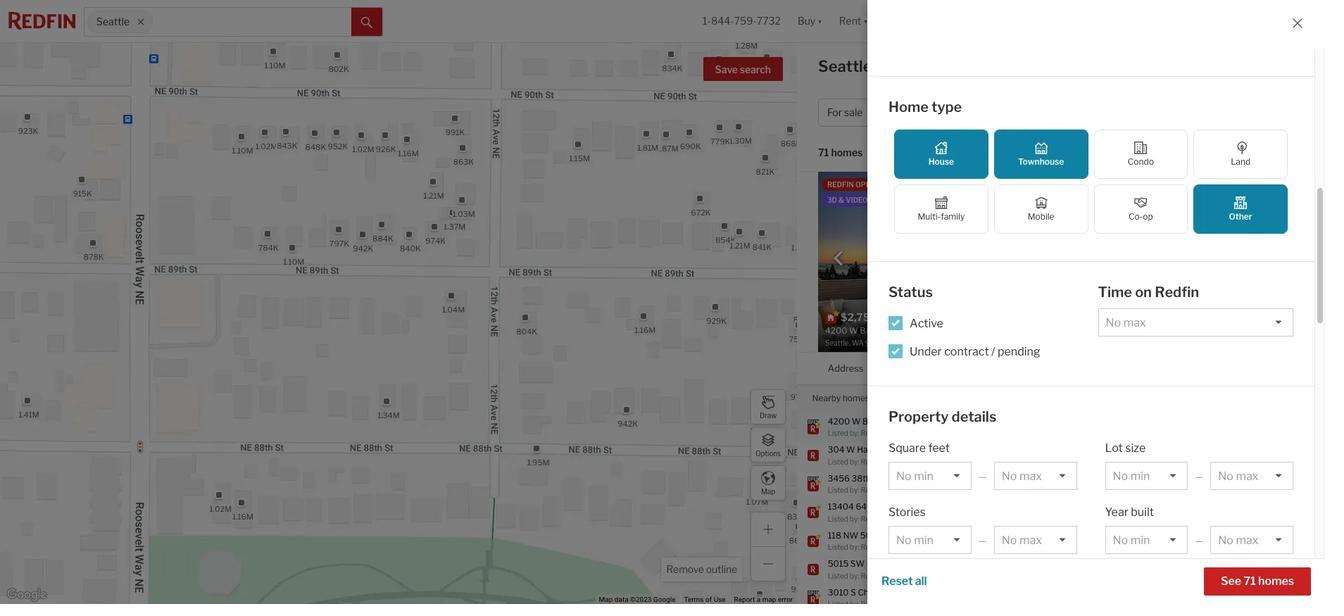 Task type: vqa. For each thing, say whether or not it's contained in the screenshot.
the bottom 1.96M
no



Task type: locate. For each thing, give the bounding box(es) containing it.
1 vertical spatial homes
[[843, 393, 870, 403]]

terms
[[684, 596, 704, 604]]

favorite this home image
[[1293, 531, 1310, 548], [1293, 588, 1310, 604]]

3.5 for 3,400
[[1097, 478, 1110, 489]]

71 up 7 days
[[1244, 575, 1256, 588]]

— right ridge
[[979, 535, 987, 546]]

1 horizontal spatial 71
[[1244, 575, 1256, 588]]

active up under
[[910, 317, 944, 330]]

1 horizontal spatial active
[[1267, 261, 1293, 272]]

0 vertical spatial favorite this home image
[[1293, 531, 1310, 548]]

13404
[[828, 501, 854, 512]]

st inside 5015 sw dawson st listed by: redfin
[[900, 558, 909, 569]]

0 vertical spatial w
[[852, 416, 861, 426]]

listed down 118
[[828, 543, 848, 551]]

6 days for $550
[[1234, 535, 1260, 546]]

st inside 4200 w barrett st listed by: redfin
[[893, 416, 901, 426]]

year built
[[1105, 506, 1154, 519]]

status up under
[[889, 284, 933, 301]]

1 horizontal spatial 1.02m
[[255, 142, 278, 151]]

Other checkbox
[[1194, 185, 1288, 234]]

by: inside 5015 sw dawson st listed by: redfin
[[850, 571, 859, 580]]

draw
[[760, 411, 777, 419]]

2 horizontal spatial 1.16m
[[635, 325, 656, 335]]

3456 38th ave sw listed by: redfin
[[828, 473, 904, 494]]

phinney
[[914, 535, 946, 546]]

homes for nearby
[[843, 393, 870, 403]]

3.5 left size
[[1097, 450, 1110, 460]]

redfin down the none
[[1155, 284, 1199, 301]]

2 days from the top
[[1241, 535, 1260, 546]]

50th
[[860, 530, 880, 540]]

1 3.5 from the top
[[1097, 450, 1110, 460]]

Co-op checkbox
[[1094, 185, 1188, 234]]

status down year built
[[1200, 261, 1226, 272]]

dawson
[[867, 558, 898, 569]]

—
[[979, 470, 987, 482], [1195, 470, 1204, 482], [979, 535, 987, 546], [1195, 535, 1204, 546]]

$485
[[1190, 478, 1212, 489]]

2 by: from the top
[[850, 457, 859, 466]]

0 vertical spatial 5
[[1234, 478, 1240, 489]]

0 vertical spatial map
[[761, 487, 775, 495]]

option group
[[894, 130, 1288, 234]]

redfin inside 4200 w barrett st listed by: redfin
[[861, 429, 883, 437]]

6 for $427
[[1234, 564, 1240, 575]]

dorothee
[[1104, 194, 1148, 206]]

1.21m left "841k"
[[730, 240, 750, 250]]

remove seattle image
[[136, 18, 145, 26]]

3.5 down year built
[[1097, 535, 1110, 546]]

0 vertical spatial 1.16m
[[398, 148, 419, 158]]

779k
[[711, 136, 730, 146]]

5 by: from the top
[[850, 543, 859, 551]]

3.5 down lot
[[1097, 478, 1110, 489]]

3.5 for 2,670
[[1097, 450, 1110, 460]]

840k
[[400, 243, 421, 253]]

1 vertical spatial 863k
[[789, 536, 810, 545]]

redfin inside the listed by redfin agent dorothee graham
[[1142, 183, 1173, 194]]

2 6 from the top
[[1234, 564, 1240, 575]]

redfin down halladay
[[861, 457, 883, 466]]

st inside 118 nw 50th st listed by: redfin
[[882, 530, 890, 540]]

3 by: from the top
[[850, 486, 859, 494]]

time
[[1098, 284, 1132, 301]]

days for $550
[[1241, 535, 1260, 546]]

©2023
[[630, 596, 652, 604]]

1 horizontal spatial year
[[1200, 223, 1218, 234]]

map for map data ©2023 google
[[599, 596, 613, 604]]

w inside 4200 w barrett st listed by: redfin
[[852, 416, 861, 426]]

map inside map button
[[761, 487, 775, 495]]

north
[[914, 478, 937, 489]]

w for 304
[[846, 444, 855, 455]]

previous button image
[[832, 251, 846, 265]]

sw right '5015'
[[851, 558, 865, 569]]

Land checkbox
[[1194, 130, 1288, 179]]

sun,
[[877, 180, 894, 189]]

redfin inside "304 w halladay st listed by: redfin"
[[861, 457, 883, 466]]

by: inside 118 nw 50th st listed by: redfin
[[850, 543, 859, 551]]

0 horizontal spatial 942k
[[353, 243, 373, 253]]

868k
[[781, 138, 802, 148]]

863k down 991k
[[453, 156, 474, 166]]

w right 4200
[[852, 416, 861, 426]]

1 horizontal spatial sw
[[890, 473, 904, 483]]

redfin inside 5015 sw dawson st listed by: redfin
[[861, 571, 883, 580]]

844-
[[711, 15, 734, 27]]

4
[[1061, 478, 1067, 489]]

1.61m
[[750, 426, 771, 436]]

55+
[[953, 577, 975, 591]]

by: for 4200
[[850, 429, 859, 437]]

1 vertical spatial sw
[[851, 558, 865, 569]]

listed for 5015 sw dawson st
[[828, 571, 848, 580]]

redfin down 3456 38th ave sw "link"
[[861, 486, 883, 494]]

2 favorite this home image from the top
[[1293, 560, 1310, 577]]

6 right $550
[[1234, 535, 1240, 546]]

1 vertical spatial details
[[952, 408, 997, 425]]

1.30m
[[729, 135, 752, 145]]

0 vertical spatial favorite this home image
[[1293, 474, 1310, 491]]

year for year built
[[1105, 506, 1129, 519]]

0 horizontal spatial details
[[952, 408, 997, 425]]

by: down 304 w halladay st link
[[850, 457, 859, 466]]

north admiral
[[914, 478, 970, 489]]

1 horizontal spatial 1.21m
[[730, 240, 750, 250]]

map
[[761, 487, 775, 495], [599, 596, 613, 604]]

118 nw 50th st link
[[828, 530, 901, 542]]

homes up open
[[831, 147, 863, 159]]

by: for 5015
[[850, 571, 859, 580]]

holmes
[[914, 507, 944, 517]]

0 horizontal spatial map
[[599, 596, 613, 604]]

st for 5015 sw dawson st
[[900, 558, 909, 569]]

listed down "13404"
[[828, 514, 848, 523]]

2 vertical spatial homes
[[1258, 575, 1294, 588]]

0 horizontal spatial status
[[889, 284, 933, 301]]

4 days from the top
[[1241, 592, 1259, 603]]

0 vertical spatial sw
[[890, 473, 904, 483]]

863k
[[453, 156, 474, 166], [789, 536, 810, 545]]

1.21m for 1.21m
[[730, 240, 750, 250]]

st
[[893, 416, 901, 426], [893, 444, 901, 455], [882, 530, 890, 540], [900, 558, 909, 569], [910, 587, 918, 598]]

— for stories
[[979, 535, 987, 546]]

834k
[[662, 63, 683, 73]]

by: up s
[[850, 571, 859, 580]]

st inside "304 w halladay st listed by: redfin"
[[893, 444, 901, 455]]

3.5 left built
[[1097, 507, 1110, 517]]

options
[[756, 449, 781, 457]]

1 vertical spatial 942k
[[618, 419, 638, 428]]

map for map
[[761, 487, 775, 495]]

redfin for magnolia
[[861, 429, 883, 437]]

land
[[1231, 156, 1251, 167]]

built
[[1131, 506, 1154, 519]]

sale
[[989, 57, 1021, 75]]

size
[[1125, 442, 1146, 455]]

— right admiral
[[979, 470, 987, 482]]

— for lot size
[[1195, 470, 1204, 482]]

1.21m up the 1.37m
[[424, 190, 444, 200]]

redfin down 13404 64th ter ne link
[[861, 514, 883, 523]]

nw
[[843, 530, 859, 540]]

5015 sw dawson st link
[[828, 558, 909, 570]]

details for property details
[[952, 408, 997, 425]]

1.21m inside 1.21m 1.37m
[[424, 190, 444, 200]]

5 for 5 days
[[1234, 478, 1240, 489]]

favorite this home image down see 71 homes
[[1293, 588, 1310, 604]]

to
[[913, 180, 923, 189]]

4,090
[[1133, 535, 1157, 546]]

$/sq.
[[1072, 223, 1093, 234]]

784k
[[258, 243, 278, 253]]

home type
[[889, 98, 962, 115]]

listed for 304 w halladay st
[[828, 457, 848, 466]]

list box
[[1098, 308, 1294, 336], [889, 462, 972, 490], [994, 462, 1077, 490], [1105, 462, 1188, 490], [1211, 462, 1294, 490], [889, 526, 972, 554], [994, 526, 1077, 554], [1105, 526, 1188, 554], [1211, 526, 1294, 554]]

by: inside 4200 w barrett st listed by: redfin
[[850, 429, 859, 437]]

photos button
[[1213, 149, 1270, 170]]

by: inside 13404 64th ter ne listed by: redfin
[[850, 514, 859, 523]]

by: down 38th
[[850, 486, 859, 494]]

1 6 days from the top
[[1234, 535, 1260, 546]]

— up $427
[[1195, 535, 1204, 546]]

915k
[[73, 188, 92, 198]]

1 vertical spatial favorite this home image
[[1293, 560, 1310, 577]]

$2,250,000
[[979, 535, 1026, 546]]

Mobile checkbox
[[994, 185, 1088, 234]]

seaview
[[914, 564, 947, 575]]

graham
[[1150, 194, 1186, 206]]

0 horizontal spatial sw
[[851, 558, 865, 569]]

5 right $485
[[1234, 478, 1240, 489]]

w for 4200
[[852, 416, 861, 426]]

redfin inside redfin open sun, 2pm to 4pm 3d & video tour
[[827, 180, 854, 189]]

6 days for $427
[[1234, 564, 1260, 575]]

1.34m
[[378, 410, 400, 420]]

0 vertical spatial 6 days
[[1234, 535, 1260, 546]]

831k
[[787, 512, 806, 522]]

4 by: from the top
[[850, 514, 859, 523]]

None search field
[[153, 8, 351, 36]]

year for year built
[[1200, 223, 1218, 234]]

sw
[[890, 473, 904, 483], [851, 558, 865, 569]]

1 vertical spatial 71
[[1244, 575, 1256, 588]]

view
[[1232, 330, 1254, 342]]

ne
[[892, 501, 903, 512]]

details inside view details button
[[1256, 330, 1286, 342]]

7 days
[[1234, 592, 1259, 603]]

Townhouse checkbox
[[994, 130, 1088, 179]]

favorite this home image up see 71 homes
[[1293, 531, 1310, 548]]

1 vertical spatial 6 days
[[1234, 564, 1260, 575]]

listed down 3456 on the bottom right of the page
[[828, 486, 848, 494]]

listed down '5015'
[[828, 571, 848, 580]]

1 vertical spatial 1.21m
[[730, 240, 750, 250]]

1 vertical spatial 5
[[1061, 535, 1067, 546]]

1 vertical spatial year
[[1105, 506, 1129, 519]]

0 horizontal spatial 5
[[1061, 535, 1067, 546]]

details right view
[[1256, 330, 1286, 342]]

agent
[[1175, 183, 1204, 194]]

1 days from the top
[[1241, 478, 1260, 489]]

map up 1.07m on the right bottom of page
[[761, 487, 775, 495]]

1-844-759-7732 link
[[703, 15, 781, 27]]

listed down 304
[[828, 457, 848, 466]]

5 down 4
[[1061, 535, 1067, 546]]

redfin inside 3456 38th ave sw listed by: redfin
[[861, 486, 883, 494]]

listed up dorothee
[[1104, 183, 1129, 194]]

listed inside 5015 sw dawson st listed by: redfin
[[828, 571, 848, 580]]

848k
[[305, 142, 326, 151]]

redfin up the &
[[827, 180, 854, 189]]

homes up 7 days
[[1258, 575, 1294, 588]]

3 days from the top
[[1241, 564, 1260, 575]]

1 horizontal spatial 1.16m
[[398, 148, 419, 158]]

1 horizontal spatial 5
[[1234, 478, 1240, 489]]

3.5
[[1097, 450, 1110, 460], [1097, 478, 1110, 489], [1097, 507, 1110, 517], [1097, 535, 1110, 546]]

2pm
[[896, 180, 911, 189]]

w inside "304 w halladay st listed by: redfin"
[[846, 444, 855, 455]]

listed inside 4200 w barrett st listed by: redfin
[[828, 429, 848, 437]]

home
[[889, 98, 929, 115]]

redfin down 5015 sw dawson st link at the right bottom of page
[[861, 571, 883, 580]]

0 horizontal spatial 1.16m
[[232, 512, 253, 522]]

0 vertical spatial 942k
[[353, 243, 373, 253]]

1 horizontal spatial status
[[1200, 261, 1226, 272]]

phinney ridge
[[914, 535, 971, 546]]

1.21m 1.37m
[[424, 190, 466, 231]]

House checkbox
[[894, 130, 989, 179]]

by: down nw
[[850, 543, 859, 551]]

1 vertical spatial favorite this home image
[[1293, 588, 1310, 604]]

71 right 868k
[[818, 147, 829, 159]]

$2,750,000
[[979, 421, 1026, 432]]

multi-
[[918, 211, 941, 222]]

redfin up graham
[[1142, 183, 1173, 194]]

0 horizontal spatial 71
[[818, 147, 829, 159]]

listed down 4200
[[828, 429, 848, 437]]

1 by: from the top
[[850, 429, 859, 437]]

3.5 for 2,910
[[1097, 507, 1110, 517]]

0 vertical spatial 1.21m
[[424, 190, 444, 200]]

sw right ave
[[890, 473, 904, 483]]

details down criteria
[[952, 408, 997, 425]]

lot size
[[1105, 442, 1146, 455]]

759-
[[734, 15, 757, 27]]

on left oct
[[1123, 296, 1133, 307]]

2:00pm
[[1166, 296, 1199, 307]]

304 w halladay st listed by: redfin
[[828, 444, 901, 466]]

Multi-family checkbox
[[894, 185, 989, 234]]

0 vertical spatial status
[[1200, 261, 1226, 272]]

0 vertical spatial 863k
[[453, 156, 474, 166]]

0 vertical spatial 6
[[1234, 535, 1240, 546]]

under
[[910, 345, 942, 358]]

2 vertical spatial 1.16m
[[232, 512, 253, 522]]

by
[[1131, 183, 1140, 194]]

listed inside "304 w halladay st listed by: redfin"
[[828, 457, 848, 466]]

listed inside 13404 64th ter ne listed by: redfin
[[828, 514, 848, 523]]

0 horizontal spatial 1.21m
[[424, 190, 444, 200]]

favorite this home image for 6 days
[[1293, 560, 1310, 577]]

photo of 4200 w barrett st, seattle, wa 98199 image
[[818, 172, 1061, 352]]

square
[[889, 442, 926, 455]]

oct
[[1135, 296, 1150, 307]]

square feet
[[889, 442, 950, 455]]

1 vertical spatial map
[[599, 596, 613, 604]]

0 horizontal spatial 1.02m
[[210, 504, 232, 514]]

1 6 from the top
[[1234, 535, 1240, 546]]

0 horizontal spatial redfin
[[827, 180, 854, 189]]

0 vertical spatial year
[[1200, 223, 1218, 234]]

3456
[[828, 473, 850, 483]]

listed inside 3456 38th ave sw listed by: redfin
[[828, 486, 848, 494]]

1 horizontal spatial redfin
[[1142, 183, 1173, 194]]

on
[[1135, 284, 1152, 301], [1123, 296, 1133, 307]]

listed inside 118 nw 50th st listed by: redfin
[[828, 543, 848, 551]]

6 by: from the top
[[850, 571, 859, 580]]

details for view details
[[1256, 330, 1286, 342]]

3010 s charlestown st
[[828, 587, 918, 598]]

3 3.5 from the top
[[1097, 507, 1110, 517]]

homes left that
[[843, 393, 870, 403]]

0 horizontal spatial year
[[1105, 506, 1129, 519]]

time on redfin
[[1098, 284, 1199, 301]]

1 vertical spatial 1.10m
[[232, 146, 253, 155]]

option group containing house
[[894, 130, 1288, 234]]

1 vertical spatial w
[[846, 444, 855, 455]]

by: for 118
[[850, 543, 859, 551]]

active down 1988
[[1267, 261, 1293, 272]]

by: down 13404 64th ter ne link
[[850, 514, 859, 523]]

by: for 13404
[[850, 514, 859, 523]]

w right 304
[[846, 444, 855, 455]]

redfin down 50th on the right
[[861, 543, 883, 551]]

redfin inside 118 nw 50th st listed by: redfin
[[861, 543, 883, 551]]

redfin inside 13404 64th ter ne listed by: redfin
[[861, 514, 883, 523]]

5 for 5
[[1061, 535, 1067, 546]]

6 up see
[[1234, 564, 1240, 575]]

redfin down barrett
[[861, 429, 883, 437]]

1.10m
[[264, 60, 286, 70], [232, 146, 253, 155], [283, 257, 304, 267]]

1.41m
[[18, 410, 39, 419]]

1 horizontal spatial map
[[761, 487, 775, 495]]

4 3.5 from the top
[[1097, 535, 1110, 546]]

w
[[852, 416, 861, 426], [846, 444, 855, 455]]

13404 64th ter ne listed by: redfin
[[828, 501, 903, 523]]

0 horizontal spatial active
[[910, 317, 944, 330]]

0 horizontal spatial 863k
[[453, 156, 474, 166]]

0 vertical spatial details
[[1256, 330, 1286, 342]]

0 vertical spatial homes
[[831, 147, 863, 159]]

other
[[1229, 211, 1253, 222]]

1 vertical spatial 6
[[1234, 564, 1240, 575]]

863k down "831k"
[[789, 536, 810, 545]]

by: for 3456
[[850, 486, 859, 494]]

690k
[[680, 141, 701, 151]]

1-844-759-7732
[[703, 15, 781, 27]]

map left data
[[599, 596, 613, 604]]

map region
[[0, 0, 854, 604]]

x-out this home image
[[1099, 327, 1116, 344]]

halladay
[[857, 444, 891, 455]]

favorite this home image
[[1293, 474, 1310, 491], [1293, 560, 1310, 577]]

on down the none
[[1135, 284, 1152, 301]]

1 favorite this home image from the top
[[1293, 474, 1310, 491]]

2 favorite this home image from the top
[[1293, 588, 1310, 604]]

2 6 days from the top
[[1234, 564, 1260, 575]]

by: down 4200 w barrett st link
[[850, 429, 859, 437]]

4200 w barrett st listed by: redfin
[[828, 416, 901, 437]]

2 3.5 from the top
[[1097, 478, 1110, 489]]

by: inside "304 w halladay st listed by: redfin"
[[850, 457, 859, 466]]

redfin
[[827, 180, 854, 189], [1142, 183, 1173, 194]]

by: inside 3456 38th ave sw listed by: redfin
[[850, 486, 859, 494]]

— left 5 days
[[1195, 470, 1204, 482]]

1 horizontal spatial details
[[1256, 330, 1286, 342]]



Task type: describe. For each thing, give the bounding box(es) containing it.
feet
[[928, 442, 950, 455]]

st for 4200 w barrett st
[[893, 416, 901, 426]]

table
[[1272, 150, 1301, 163]]

redfin for seaview
[[861, 571, 883, 580]]

1.15m
[[569, 153, 590, 163]]

960k
[[757, 66, 778, 75]]

Condo checkbox
[[1094, 130, 1188, 179]]

listed for 4200 w barrett st
[[828, 429, 848, 437]]

google image
[[4, 586, 50, 604]]

reset
[[882, 575, 913, 588]]

listed for 118 nw 50th st
[[828, 543, 848, 551]]

0 horizontal spatial on
[[1123, 296, 1133, 307]]

communities
[[977, 577, 1045, 591]]

that
[[872, 393, 888, 403]]

952k
[[328, 141, 348, 151]]

1.21m for 1.21m 1.37m
[[424, 190, 444, 200]]

contract
[[944, 345, 989, 358]]

video
[[846, 196, 868, 204]]

5015 sw dawson st listed by: redfin
[[828, 558, 909, 580]]

7
[[1234, 592, 1239, 603]]

64th
[[856, 501, 875, 512]]

redfin for north admiral
[[861, 486, 883, 494]]

2 vertical spatial 1.10m
[[283, 257, 304, 267]]

co-op
[[1129, 211, 1153, 222]]

1988
[[1272, 223, 1293, 234]]

1.01m
[[791, 242, 813, 252]]

by: for 304
[[850, 457, 859, 466]]

save search button
[[703, 57, 783, 81]]

listed inside the listed by redfin agent dorothee graham
[[1104, 183, 1129, 194]]

listed for 3456 38th ave sw
[[828, 486, 848, 494]]

photos
[[1216, 150, 1253, 163]]

view details link
[[1224, 323, 1294, 348]]

304
[[828, 444, 845, 455]]

— for square feet
[[979, 470, 987, 482]]

843k
[[277, 141, 297, 150]]

admiral
[[939, 478, 970, 489]]

listed for 13404 64th ter ne
[[828, 514, 848, 523]]

— for year built
[[1195, 535, 1204, 546]]

redfin for queen anne
[[861, 457, 883, 466]]

under contract / pending
[[910, 345, 1040, 358]]

charlestown
[[858, 587, 908, 598]]

remove outline button
[[662, 558, 742, 582]]

favorite button checkbox
[[1034, 175, 1058, 199]]

map button
[[751, 465, 786, 501]]

lot
[[1105, 442, 1123, 455]]

955k
[[791, 584, 812, 594]]

point
[[946, 507, 967, 517]]

71 inside button
[[1244, 575, 1256, 588]]

price button
[[895, 99, 955, 127]]

3010
[[828, 587, 849, 598]]

type
[[932, 98, 962, 115]]

1 horizontal spatial 942k
[[618, 419, 638, 428]]

2,670
[[1133, 450, 1156, 460]]

sw inside 3456 38th ave sw listed by: redfin
[[890, 473, 904, 483]]

6 for $550
[[1234, 535, 1240, 546]]

homes for 71
[[831, 147, 863, 159]]

next button image
[[1034, 251, 1048, 265]]

1 vertical spatial status
[[889, 284, 933, 301]]

options button
[[751, 427, 786, 463]]

0 vertical spatial 71
[[818, 147, 829, 159]]

see 71 homes
[[1221, 575, 1294, 588]]

4pm
[[924, 180, 941, 189]]

hoa
[[1072, 261, 1091, 272]]

3010 s charlestown st link
[[828, 587, 918, 599]]

queen anne
[[914, 450, 963, 460]]

1 vertical spatial active
[[910, 317, 944, 330]]

0 vertical spatial 1.10m
[[264, 60, 286, 70]]

71 homes
[[818, 147, 863, 159]]

804k
[[516, 326, 537, 336]]

open house: on oct 29, 2:00pm
[[1072, 296, 1199, 307]]

854k
[[715, 235, 736, 245]]

save
[[715, 63, 738, 75]]

days for $427
[[1241, 564, 1260, 575]]

op
[[1143, 211, 1153, 222]]

exclude 55+ communities
[[910, 577, 1045, 591]]

redfin open sun, 2pm to 4pm 3d & video tour
[[827, 180, 941, 204]]

redfin for phinney ridge
[[861, 543, 883, 551]]

favorite this home image for 5 days
[[1293, 474, 1310, 491]]

nearby
[[812, 393, 841, 403]]

884k
[[373, 233, 393, 243]]

0 vertical spatial active
[[1267, 261, 1293, 272]]

open
[[1072, 296, 1094, 307]]

all
[[915, 575, 927, 588]]

863k inside 848k 863k
[[453, 156, 474, 166]]

$705
[[1143, 223, 1165, 234]]

favorite button image
[[1034, 175, 1058, 199]]

tour
[[870, 196, 889, 204]]

report a map error link
[[734, 596, 793, 604]]

118
[[828, 530, 841, 540]]

sw inside 5015 sw dawson st listed by: redfin
[[851, 558, 865, 569]]

redfin for holmes point
[[861, 514, 883, 523]]

st for 304 w halladay st
[[893, 444, 901, 455]]

1 horizontal spatial 863k
[[789, 536, 810, 545]]

your
[[916, 393, 934, 403]]

1.04m
[[442, 304, 465, 314]]

st for 118 nw 50th st
[[882, 530, 890, 540]]

1 favorite this home image from the top
[[1293, 531, 1310, 548]]

1 vertical spatial 1.16m
[[635, 325, 656, 335]]

sort
[[880, 147, 901, 159]]

submit search image
[[361, 17, 373, 28]]

1 horizontal spatial on
[[1135, 284, 1152, 301]]

118 nw 50th st listed by: redfin
[[828, 530, 890, 551]]

2 horizontal spatial 1.02m
[[352, 144, 374, 154]]

wa
[[879, 57, 906, 75]]

days for $485
[[1241, 478, 1260, 489]]

save search
[[715, 63, 771, 75]]

29,
[[1151, 296, 1164, 307]]

match
[[889, 393, 914, 403]]

991k
[[446, 127, 465, 137]]

year built
[[1200, 223, 1237, 234]]

974k
[[426, 235, 446, 245]]

map data ©2023 google
[[599, 596, 676, 604]]

sale
[[844, 107, 863, 119]]

878k
[[83, 251, 104, 261]]

homes inside see 71 homes button
[[1258, 575, 1294, 588]]

3.5 for 4,090
[[1097, 535, 1110, 546]]

barrett
[[863, 416, 891, 426]]

1.28m
[[736, 40, 758, 50]]

1.95m
[[527, 457, 550, 467]]

use
[[714, 596, 726, 604]]

926k
[[376, 144, 396, 154]]

802k
[[328, 64, 349, 73]]



